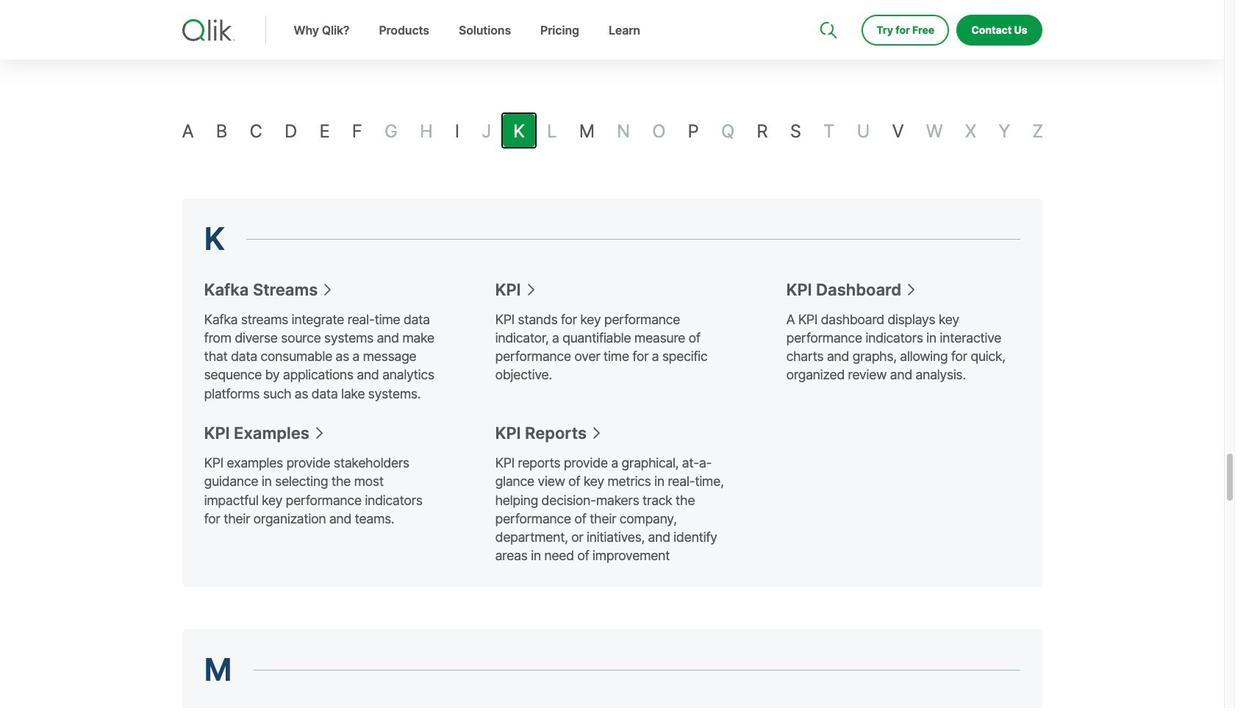 Task type: describe. For each thing, give the bounding box(es) containing it.
qlik image
[[182, 19, 235, 41]]

company image
[[907, 0, 919, 12]]



Task type: locate. For each thing, give the bounding box(es) containing it.
support image
[[822, 0, 833, 12]]



Task type: vqa. For each thing, say whether or not it's contained in the screenshot.
Qlik image
yes



